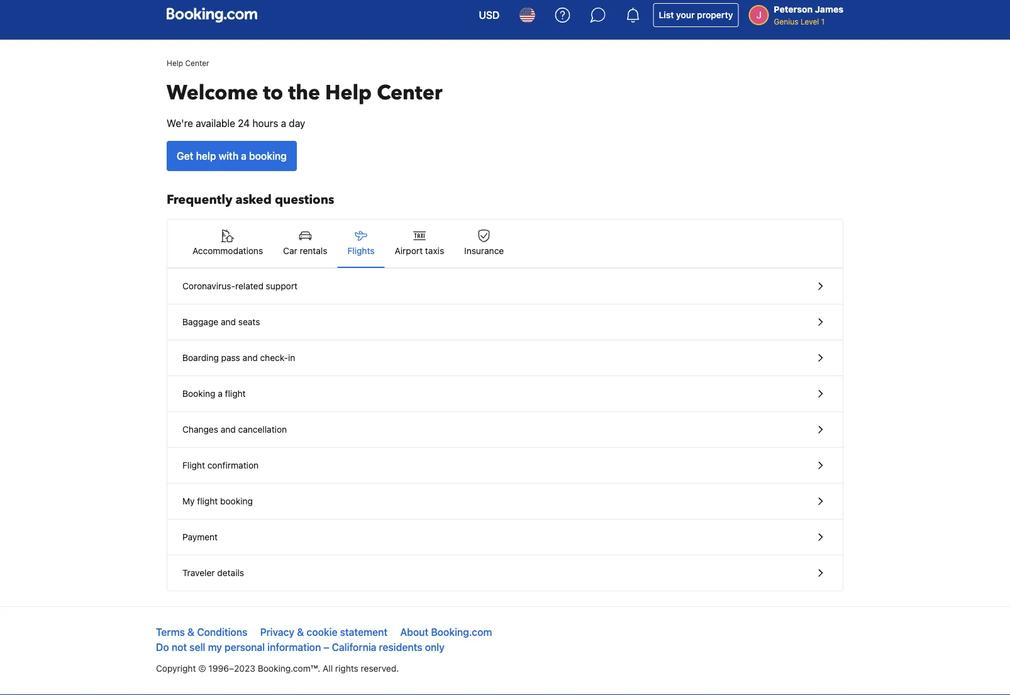 Task type: describe. For each thing, give the bounding box(es) containing it.
about booking.com do not sell my personal information – california residents only
[[156, 626, 492, 653]]

we're
[[167, 117, 193, 129]]

terms & conditions
[[156, 626, 247, 638]]

1 vertical spatial center
[[377, 79, 443, 107]]

0 vertical spatial a
[[281, 117, 286, 129]]

only
[[425, 641, 445, 653]]

related
[[235, 281, 264, 291]]

statement
[[340, 626, 388, 638]]

changes and cancellation button
[[167, 412, 843, 448]]

seats
[[238, 317, 260, 327]]

asked
[[236, 191, 272, 209]]

usd
[[479, 9, 500, 21]]

details
[[217, 568, 244, 578]]

booking.com
[[431, 626, 492, 638]]

hours
[[253, 117, 278, 129]]

and for cancellation
[[221, 424, 236, 435]]

my flight booking button
[[167, 484, 843, 520]]

boarding
[[182, 353, 219, 363]]

information
[[268, 641, 321, 653]]

get help with a booking button
[[167, 141, 297, 171]]

boarding pass and check-in
[[182, 353, 295, 363]]

car rentals
[[283, 246, 327, 256]]

copyright © 1996–2023 booking.com™. all rights reserved.
[[156, 663, 399, 674]]

& for terms
[[187, 626, 195, 638]]

get help with a booking
[[177, 150, 287, 162]]

about booking.com link
[[400, 626, 492, 638]]

1996–2023
[[208, 663, 255, 674]]

24
[[238, 117, 250, 129]]

support
[[266, 281, 298, 291]]

terms & conditions link
[[156, 626, 247, 638]]

car
[[283, 246, 297, 256]]

baggage
[[182, 317, 218, 327]]

booking.com online hotel reservations image
[[167, 8, 257, 23]]

welcome to the help center
[[167, 79, 443, 107]]

coronavirus-related support button
[[167, 269, 843, 304]]

baggage and seats button
[[167, 304, 843, 340]]

insurance button
[[454, 220, 514, 267]]

1 vertical spatial flight
[[197, 496, 218, 506]]

accommodations
[[192, 246, 263, 256]]

your
[[676, 10, 695, 20]]

taxis
[[425, 246, 444, 256]]

day
[[289, 117, 305, 129]]

usd button
[[471, 0, 507, 30]]

peterson james genius level 1
[[774, 4, 844, 26]]

traveler
[[182, 568, 215, 578]]

a inside get help with a booking button
[[241, 150, 247, 162]]

privacy
[[260, 626, 295, 638]]

privacy & cookie statement
[[260, 626, 388, 638]]

insurance
[[464, 246, 504, 256]]

0 horizontal spatial center
[[185, 59, 209, 67]]

to
[[263, 79, 283, 107]]

genius
[[774, 17, 799, 26]]

california
[[332, 641, 376, 653]]

james
[[815, 4, 844, 14]]

baggage and seats
[[182, 317, 260, 327]]

my
[[208, 641, 222, 653]]

terms
[[156, 626, 185, 638]]

airport taxis
[[395, 246, 444, 256]]

changes
[[182, 424, 218, 435]]

in
[[288, 353, 295, 363]]

& for privacy
[[297, 626, 304, 638]]

confirmation
[[207, 460, 259, 471]]

flight confirmation button
[[167, 448, 843, 484]]

privacy & cookie statement link
[[260, 626, 388, 638]]



Task type: vqa. For each thing, say whether or not it's contained in the screenshot.
the About Booking.com link
yes



Task type: locate. For each thing, give the bounding box(es) containing it.
reserved.
[[361, 663, 399, 674]]

a
[[281, 117, 286, 129], [241, 150, 247, 162], [218, 388, 223, 399]]

booking a flight button
[[167, 376, 843, 412]]

property
[[697, 10, 733, 20]]

0 horizontal spatial flight
[[197, 496, 218, 506]]

flights button
[[337, 220, 385, 267]]

boarding pass and check-in button
[[167, 340, 843, 376]]

payment button
[[167, 520, 843, 555]]

sell
[[189, 641, 205, 653]]

1
[[821, 17, 825, 26]]

list your property link
[[653, 3, 739, 27]]

1 horizontal spatial help
[[325, 79, 372, 107]]

cookie
[[307, 626, 338, 638]]

and left seats on the top left
[[221, 317, 236, 327]]

help
[[167, 59, 183, 67], [325, 79, 372, 107]]

and right 'changes'
[[221, 424, 236, 435]]

do not sell my personal information – california residents only link
[[156, 641, 445, 653]]

tab list
[[167, 220, 843, 269]]

rights
[[335, 663, 358, 674]]

©
[[198, 663, 206, 674]]

a left day
[[281, 117, 286, 129]]

booking inside button
[[249, 150, 287, 162]]

check-
[[260, 353, 288, 363]]

1 horizontal spatial center
[[377, 79, 443, 107]]

2 & from the left
[[297, 626, 304, 638]]

1 horizontal spatial &
[[297, 626, 304, 638]]

rentals
[[300, 246, 327, 256]]

booking a flight
[[182, 388, 246, 399]]

& up sell
[[187, 626, 195, 638]]

frequently asked questions
[[167, 191, 334, 209]]

0 vertical spatial help
[[167, 59, 183, 67]]

coronavirus-
[[182, 281, 235, 291]]

welcome
[[167, 79, 258, 107]]

the
[[288, 79, 320, 107]]

a inside booking a flight button
[[218, 388, 223, 399]]

0 vertical spatial center
[[185, 59, 209, 67]]

flight
[[182, 460, 205, 471]]

0 horizontal spatial help
[[167, 59, 183, 67]]

2 horizontal spatial a
[[281, 117, 286, 129]]

booking down confirmation
[[220, 496, 253, 506]]

level
[[801, 17, 819, 26]]

2 vertical spatial and
[[221, 424, 236, 435]]

0 vertical spatial flight
[[225, 388, 246, 399]]

available
[[196, 117, 235, 129]]

booking.com™.
[[258, 663, 320, 674]]

1 horizontal spatial a
[[241, 150, 247, 162]]

get
[[177, 150, 193, 162]]

booking
[[182, 388, 215, 399]]

payment
[[182, 532, 218, 542]]

accommodations button
[[182, 220, 273, 267]]

flights
[[348, 246, 375, 256]]

and for seats
[[221, 317, 236, 327]]

car rentals button
[[273, 220, 337, 267]]

a right with
[[241, 150, 247, 162]]

do
[[156, 641, 169, 653]]

1 horizontal spatial flight
[[225, 388, 246, 399]]

about
[[400, 626, 429, 638]]

help up welcome
[[167, 59, 183, 67]]

and
[[221, 317, 236, 327], [243, 353, 258, 363], [221, 424, 236, 435]]

residents
[[379, 641, 422, 653]]

&
[[187, 626, 195, 638], [297, 626, 304, 638]]

1 vertical spatial booking
[[220, 496, 253, 506]]

copyright
[[156, 663, 196, 674]]

0 vertical spatial and
[[221, 317, 236, 327]]

center
[[185, 59, 209, 67], [377, 79, 443, 107]]

not
[[172, 641, 187, 653]]

help
[[196, 150, 216, 162]]

list
[[659, 10, 674, 20]]

help right the
[[325, 79, 372, 107]]

booking inside button
[[220, 496, 253, 506]]

& up do not sell my personal information – california residents only link
[[297, 626, 304, 638]]

1 vertical spatial a
[[241, 150, 247, 162]]

traveler details
[[182, 568, 244, 578]]

cancellation
[[238, 424, 287, 435]]

and right pass
[[243, 353, 258, 363]]

0 horizontal spatial a
[[218, 388, 223, 399]]

2 vertical spatial a
[[218, 388, 223, 399]]

airport taxis button
[[385, 220, 454, 267]]

tab list containing accommodations
[[167, 220, 843, 269]]

0 horizontal spatial &
[[187, 626, 195, 638]]

peterson
[[774, 4, 813, 14]]

all
[[323, 663, 333, 674]]

coronavirus-related support
[[182, 281, 298, 291]]

1 vertical spatial help
[[325, 79, 372, 107]]

with
[[219, 150, 239, 162]]

1 & from the left
[[187, 626, 195, 638]]

help center
[[167, 59, 209, 67]]

questions
[[275, 191, 334, 209]]

pass
[[221, 353, 240, 363]]

frequently
[[167, 191, 232, 209]]

changes and cancellation
[[182, 424, 287, 435]]

booking down hours
[[249, 150, 287, 162]]

a right booking
[[218, 388, 223, 399]]

personal
[[225, 641, 265, 653]]

flight up changes and cancellation
[[225, 388, 246, 399]]

conditions
[[197, 626, 247, 638]]

list your property
[[659, 10, 733, 20]]

1 vertical spatial and
[[243, 353, 258, 363]]

traveler details button
[[167, 555, 843, 591]]

airport
[[395, 246, 423, 256]]

0 vertical spatial booking
[[249, 150, 287, 162]]

my
[[182, 496, 195, 506]]

flight right my
[[197, 496, 218, 506]]

flight confirmation
[[182, 460, 259, 471]]



